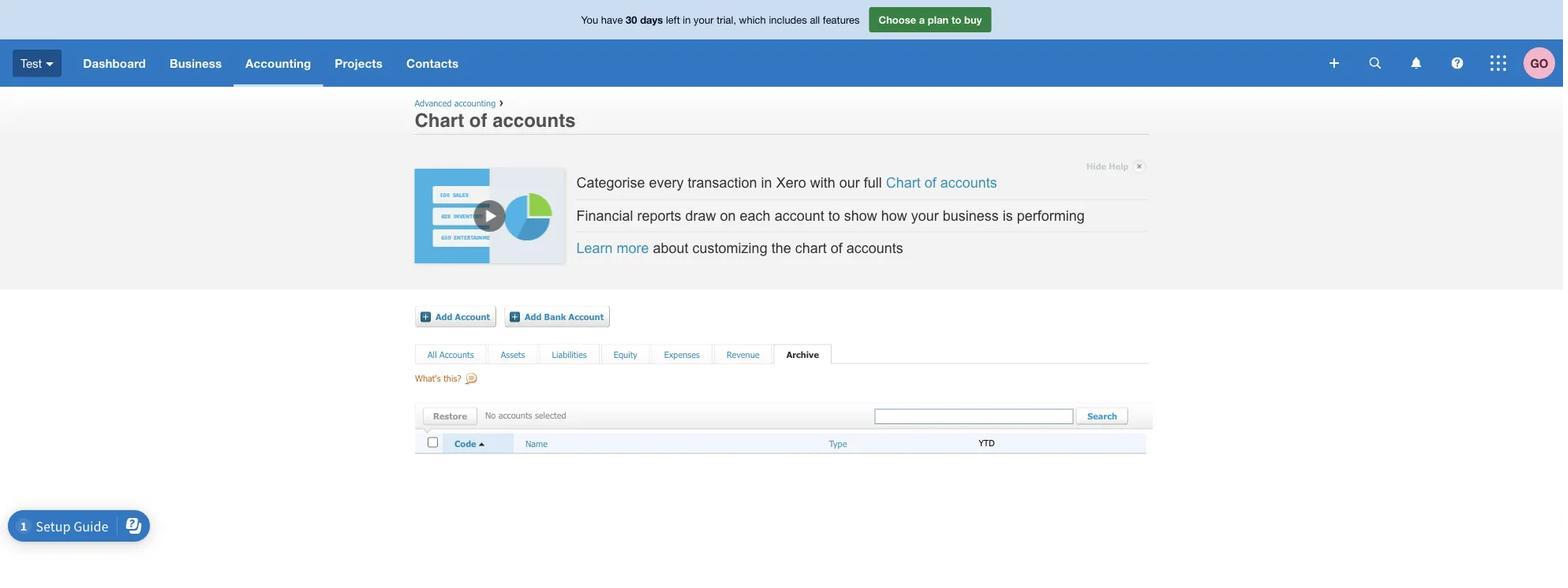 Task type: vqa. For each thing, say whether or not it's contained in the screenshot.
Test popup button
yes



Task type: locate. For each thing, give the bounding box(es) containing it.
of right full
[[925, 175, 937, 191]]

1 horizontal spatial account
[[569, 312, 604, 322]]

financial
[[576, 208, 633, 224]]

your right how
[[911, 208, 939, 224]]

0 vertical spatial your
[[694, 13, 714, 26]]

None text field
[[875, 409, 1074, 425]]

name
[[526, 438, 548, 449]]

name link
[[526, 438, 548, 449]]

svg image inside test popup button
[[46, 62, 54, 66]]

to left buy
[[952, 13, 962, 26]]

archive link
[[787, 349, 819, 360]]

customizing
[[693, 240, 768, 256]]

hide help link
[[1087, 157, 1146, 176]]

1 vertical spatial chart
[[886, 175, 921, 191]]

includes
[[769, 13, 807, 26]]

navigation containing dashboard
[[71, 39, 1319, 87]]

1 vertical spatial in
[[761, 175, 772, 191]]

add up the "all accounts" link
[[436, 312, 452, 322]]

2 horizontal spatial svg image
[[1491, 55, 1507, 71]]

2 add from the left
[[525, 312, 542, 322]]

advanced
[[415, 97, 452, 108]]

no accounts selected
[[485, 410, 566, 421]]

0 vertical spatial chart
[[415, 109, 464, 131]]

accounts right no
[[499, 410, 532, 421]]

svg image
[[1491, 55, 1507, 71], [1370, 57, 1381, 69], [1411, 57, 1422, 69]]

2 horizontal spatial of
[[925, 175, 937, 191]]

add bank account link
[[504, 306, 610, 328]]

banner
[[0, 0, 1563, 87]]

1 horizontal spatial svg image
[[1330, 58, 1339, 68]]

no
[[485, 410, 496, 421]]

1 horizontal spatial add
[[525, 312, 542, 322]]

1 horizontal spatial to
[[952, 13, 962, 26]]

revenue link
[[727, 349, 760, 360]]

0 horizontal spatial add
[[436, 312, 452, 322]]

0 vertical spatial of
[[469, 109, 487, 131]]

you
[[581, 13, 598, 26]]

your
[[694, 13, 714, 26], [911, 208, 939, 224]]

equity link
[[614, 349, 637, 360]]

0 horizontal spatial account
[[455, 312, 490, 322]]

your left trial,
[[694, 13, 714, 26]]

reports
[[637, 208, 682, 224]]

chart
[[415, 109, 464, 131], [886, 175, 921, 191]]

accounts up business
[[940, 175, 997, 191]]

chart down the advanced
[[415, 109, 464, 131]]

›
[[499, 95, 503, 109]]

in
[[683, 13, 691, 26], [761, 175, 772, 191]]

in left xero
[[761, 175, 772, 191]]

0 vertical spatial in
[[683, 13, 691, 26]]

chart right full
[[886, 175, 921, 191]]

svg image
[[1452, 57, 1464, 69], [1330, 58, 1339, 68], [46, 62, 54, 66]]

of down accounting
[[469, 109, 487, 131]]

1 account from the left
[[455, 312, 490, 322]]

0 vertical spatial to
[[952, 13, 962, 26]]

dashboard link
[[71, 39, 158, 87]]

business
[[170, 56, 222, 70]]

account
[[455, 312, 490, 322], [569, 312, 604, 322]]

choose
[[879, 13, 916, 26]]

0 horizontal spatial of
[[469, 109, 487, 131]]

what's
[[415, 373, 441, 384]]

1 add from the left
[[436, 312, 452, 322]]

1 horizontal spatial of
[[831, 240, 843, 256]]

search
[[1088, 411, 1117, 422]]

plan
[[928, 13, 949, 26]]

expenses link
[[664, 349, 700, 360]]

selected
[[535, 410, 566, 421]]

accounting
[[454, 97, 496, 108]]

restore
[[433, 411, 467, 422]]

test
[[21, 56, 42, 70]]

code link
[[455, 438, 510, 451]]

what's this? link
[[415, 373, 478, 395]]

add left the bank at the bottom of page
[[525, 312, 542, 322]]

of right chart on the right top of the page
[[831, 240, 843, 256]]

performing
[[1017, 208, 1085, 224]]

accounts down ›
[[493, 109, 576, 131]]

None checkbox
[[428, 438, 438, 448]]

navigation
[[71, 39, 1319, 87]]

bank
[[544, 312, 566, 322]]

restore link
[[423, 408, 477, 426]]

add account link
[[415, 306, 496, 328]]

2 horizontal spatial svg image
[[1452, 57, 1464, 69]]

to left the show
[[828, 208, 840, 224]]

is
[[1003, 208, 1013, 224]]

0 horizontal spatial chart
[[415, 109, 464, 131]]

account
[[775, 208, 824, 224]]

account right the bank at the bottom of page
[[569, 312, 604, 322]]

of
[[469, 109, 487, 131], [925, 175, 937, 191], [831, 240, 843, 256]]

how
[[881, 208, 907, 224]]

1 vertical spatial to
[[828, 208, 840, 224]]

0 horizontal spatial svg image
[[46, 62, 54, 66]]

add account
[[436, 312, 490, 322]]

which
[[739, 13, 766, 26]]

account up accounts
[[455, 312, 490, 322]]

add bank account
[[525, 312, 604, 322]]

type
[[829, 438, 847, 449]]

hide
[[1087, 161, 1106, 172]]

1 horizontal spatial your
[[911, 208, 939, 224]]

chart of accounts link
[[886, 175, 997, 191]]

chart
[[795, 240, 827, 256]]

all
[[810, 13, 820, 26]]

xero
[[776, 175, 806, 191]]

all accounts link
[[428, 349, 474, 360]]

in right left
[[683, 13, 691, 26]]

liabilities link
[[552, 349, 587, 360]]

on
[[720, 208, 736, 224]]

1 horizontal spatial in
[[761, 175, 772, 191]]

advanced accounting link
[[415, 97, 496, 108]]

accounts
[[493, 109, 576, 131], [940, 175, 997, 191], [847, 240, 903, 256], [499, 410, 532, 421]]

each
[[740, 208, 771, 224]]

with
[[810, 175, 835, 191]]



Task type: describe. For each thing, give the bounding box(es) containing it.
the
[[772, 240, 791, 256]]

business
[[943, 208, 999, 224]]

features
[[823, 13, 860, 26]]

revenue
[[727, 349, 760, 360]]

accounts down the show
[[847, 240, 903, 256]]

ytd
[[979, 438, 995, 449]]

business button
[[158, 39, 234, 87]]

assets
[[501, 349, 525, 360]]

expenses
[[664, 349, 700, 360]]

dashboard
[[83, 56, 146, 70]]

about
[[653, 240, 689, 256]]

full
[[864, 175, 882, 191]]

transaction
[[688, 175, 757, 191]]

every
[[649, 175, 684, 191]]

projects button
[[323, 39, 395, 87]]

1 vertical spatial of
[[925, 175, 937, 191]]

30
[[626, 13, 637, 26]]

1 vertical spatial your
[[911, 208, 939, 224]]

go button
[[1524, 39, 1563, 87]]

of inside advanced accounting › chart of accounts
[[469, 109, 487, 131]]

add for add account
[[436, 312, 452, 322]]

accounts
[[440, 349, 474, 360]]

code
[[455, 438, 476, 449]]

contacts
[[406, 56, 459, 70]]

have
[[601, 13, 623, 26]]

days
[[640, 13, 663, 26]]

test button
[[0, 39, 71, 87]]

accounting button
[[234, 39, 323, 87]]

archive
[[787, 349, 819, 360]]

0 horizontal spatial svg image
[[1370, 57, 1381, 69]]

this?
[[444, 373, 461, 384]]

banner containing dashboard
[[0, 0, 1563, 87]]

learn more link
[[576, 240, 649, 256]]

our
[[839, 175, 860, 191]]

equity
[[614, 349, 637, 360]]

0 horizontal spatial to
[[828, 208, 840, 224]]

financial reports draw on each account to show how your business is performing
[[576, 208, 1085, 224]]

1 horizontal spatial chart
[[886, 175, 921, 191]]

projects
[[335, 56, 383, 70]]

add for add bank account
[[525, 312, 542, 322]]

contacts button
[[395, 39, 470, 87]]

1 horizontal spatial svg image
[[1411, 57, 1422, 69]]

what's this?
[[415, 373, 461, 384]]

help
[[1109, 161, 1129, 172]]

all
[[428, 349, 437, 360]]

all accounts
[[428, 349, 474, 360]]

advanced accounting › chart of accounts
[[415, 95, 576, 131]]

accounts inside advanced accounting › chart of accounts
[[493, 109, 576, 131]]

buy
[[964, 13, 982, 26]]

more
[[617, 240, 649, 256]]

a
[[919, 13, 925, 26]]

go
[[1531, 56, 1549, 70]]

accounting
[[246, 56, 311, 70]]

categorise every transaction in xero with our full chart of accounts
[[576, 175, 997, 191]]

hide help
[[1087, 161, 1129, 172]]

2 account from the left
[[569, 312, 604, 322]]

0 horizontal spatial in
[[683, 13, 691, 26]]

liabilities
[[552, 349, 587, 360]]

assets link
[[501, 349, 525, 360]]

draw
[[685, 208, 716, 224]]

left
[[666, 13, 680, 26]]

learn
[[576, 240, 613, 256]]

learn more about customizing the chart of accounts
[[576, 240, 903, 256]]

choose a plan to buy
[[879, 13, 982, 26]]

chart inside advanced accounting › chart of accounts
[[415, 109, 464, 131]]

categorise
[[576, 175, 645, 191]]

you have 30 days left in your trial, which includes all features
[[581, 13, 860, 26]]

0 horizontal spatial your
[[694, 13, 714, 26]]

2 vertical spatial of
[[831, 240, 843, 256]]

trial,
[[717, 13, 736, 26]]

show
[[844, 208, 877, 224]]

type link
[[829, 438, 847, 449]]



